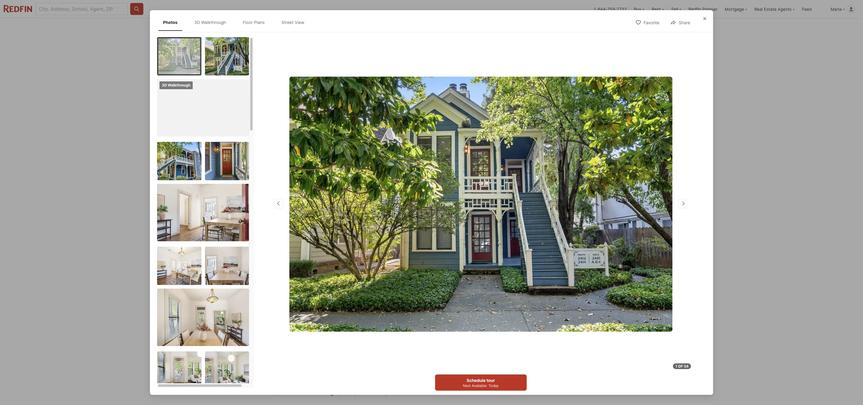 Task type: vqa. For each thing, say whether or not it's contained in the screenshot.
EDIT corresponding to 1st Edit button
no



Task type: describe. For each thing, give the bounding box(es) containing it.
wednesday
[[532, 211, 554, 216]]

photos tab
[[158, 15, 182, 30]]

$495,000 $3,939 /mo get pre-approved
[[269, 223, 337, 238]]

redfin for premier
[[689, 6, 702, 12]]

redfin premier button
[[685, 0, 722, 18]]

bathroom,
[[461, 294, 485, 300]]

get
[[301, 233, 308, 238]]

architecture
[[303, 280, 331, 286]]

pre-
[[309, 233, 318, 238]]

1 vertical spatial walkthrough
[[168, 83, 191, 88]]

today
[[489, 384, 499, 388]]

honored
[[363, 287, 382, 293]]

thursday 26 oct
[[563, 211, 583, 232]]

2414 g st , sacramento , ca 95816
[[269, 210, 346, 216]]

or
[[540, 290, 547, 296]]

minute
[[310, 390, 327, 396]]

floor inside tab
[[243, 20, 253, 25]]

space,
[[325, 301, 340, 307]]

oct for 25
[[539, 228, 547, 232]]

submit search image
[[134, 6, 140, 12]]

1 left minute
[[307, 390, 309, 396]]

premier
[[703, 6, 718, 12]]

schedule for schedule tour
[[527, 267, 549, 273]]

every
[[389, 309, 402, 315]]

back
[[373, 316, 384, 322]]

1 of 34
[[676, 364, 689, 369]]

photos
[[163, 20, 178, 25]]

plans inside tab
[[254, 20, 265, 25]]

3d walkthrough inside button
[[287, 177, 320, 182]]

-
[[296, 199, 297, 204]]

floors
[[340, 309, 353, 315]]

video
[[567, 247, 576, 252]]

walkthrough inside 3d walkthrough button
[[294, 177, 320, 182]]

warmth
[[365, 309, 382, 315]]

next image
[[583, 217, 593, 227]]

offer
[[547, 334, 559, 340]]

of up own
[[297, 316, 302, 322]]

active
[[299, 199, 314, 204]]

City, Address, School, Agent, ZIP search field
[[36, 3, 128, 15]]

oct for 26
[[569, 228, 577, 232]]

tab list containing photos
[[157, 14, 315, 31]]

square
[[292, 301, 308, 307]]

modern
[[422, 287, 439, 293]]

ft
[[411, 233, 415, 239]]

create
[[368, 301, 383, 307]]

1,038 sq ft
[[403, 223, 422, 239]]

relaxed
[[418, 316, 435, 322]]

in right comfort
[[381, 280, 385, 286]]

sacramento
[[294, 210, 322, 216]]

tour for tour via video chat
[[552, 247, 560, 252]]

modern
[[342, 280, 360, 286]]

approved
[[318, 233, 337, 238]]

tour in person option
[[496, 242, 540, 258]]

checked:
[[285, 390, 305, 396]]

anytime
[[523, 279, 537, 284]]

street inside button
[[384, 177, 397, 182]]

and up kitchen
[[269, 301, 278, 307]]

1 vertical spatial the
[[302, 294, 310, 300]]

recent
[[430, 309, 444, 315]]

active link
[[299, 199, 314, 204]]

street inside tab
[[282, 20, 294, 25]]

feed inside tab list
[[288, 24, 298, 29]]

a inside "button"
[[536, 305, 539, 311]]

cancel
[[511, 279, 522, 284]]

$3,939
[[278, 233, 292, 238]]

on
[[298, 318, 304, 324]]

airy
[[391, 301, 399, 307]]

a right own
[[304, 323, 306, 329]]

of right feet
[[320, 301, 324, 307]]

favorite button
[[631, 16, 665, 28]]

the
[[430, 301, 439, 307]]

redfin premier
[[689, 6, 718, 12]]

while
[[369, 323, 380, 329]]

g
[[282, 210, 286, 216]]

0 horizontal spatial home
[[306, 261, 325, 269]]

34
[[684, 364, 689, 369]]

go
[[496, 198, 506, 206]]

bath
[[377, 233, 388, 239]]

1 vertical spatial redfin
[[305, 318, 320, 324]]

3d inside tab
[[194, 20, 200, 25]]

tour for go tour this home
[[507, 198, 521, 206]]

844-
[[598, 6, 608, 12]]

1 inside time-honored architecture and modern comfort in midtown condo. nestled in midtown, this property offers the perfect blend of time-honored architecture and modern comfort. you'll love strolling along the tree-lined streets, immersed in historic charm. with 2 bedrooms, 1 bathroom, and 1,038 square feet of space, tall ceilings create an airy atmosphere.    the character rich kitchen remodel and refinished floors add warmth to every step. other recent upgrades include a fresh coat of interior paint and a welcoming back deck/patio for relaxed evenings. this is your chance to own a piece of midtown's history while enjoying the conveniences of urban living.
[[458, 294, 460, 300]]

streets,
[[334, 294, 351, 300]]

sq
[[403, 233, 409, 239]]

charm.
[[400, 294, 415, 300]]

a/c
[[402, 332, 410, 338]]

3d inside button
[[287, 177, 293, 182]]

floor plans button
[[328, 174, 369, 186]]

piece
[[308, 323, 320, 329]]

2 tab from the left
[[338, 19, 383, 34]]

•
[[396, 390, 398, 396]]

honored
[[282, 280, 302, 286]]

1 horizontal spatial to
[[383, 309, 388, 315]]

and up blend
[[332, 280, 341, 286]]

history
[[352, 323, 367, 329]]

immersed
[[353, 294, 375, 300]]

welcoming
[[347, 316, 371, 322]]

2 inside 2 beds
[[352, 223, 356, 232]]

3d walkthrough button
[[274, 174, 325, 186]]

tour for tour in person
[[509, 247, 517, 252]]

deck/patio
[[385, 316, 409, 322]]

a left the fresh
[[269, 316, 272, 322]]

map entry image
[[447, 198, 487, 238]]

dialog containing photos
[[150, 10, 714, 396]]

metrolist
[[419, 390, 440, 396]]

1 horizontal spatial an
[[541, 334, 546, 340]]

next
[[463, 384, 471, 388]]

1 , from the left
[[292, 210, 293, 216]]

include
[[468, 309, 485, 315]]

0 vertical spatial home
[[537, 198, 556, 206]]

/mo
[[292, 233, 300, 238]]

this
[[459, 316, 469, 322]]

floor plans tab
[[238, 15, 270, 30]]

from
[[520, 318, 528, 323]]

feed inside button
[[803, 6, 812, 12]]

strolling
[[269, 294, 287, 300]]

1-844-759-7732
[[594, 6, 627, 12]]

ask
[[526, 305, 535, 311]]

26
[[567, 216, 579, 227]]

0 horizontal spatial to
[[287, 323, 291, 329]]

architecture
[[383, 287, 411, 293]]

1 tab from the left
[[305, 19, 338, 34]]

enjoying
[[382, 323, 401, 329]]

1:45pm)
[[376, 390, 395, 396]]

comfort.
[[441, 287, 460, 293]]

in up create
[[376, 294, 380, 300]]

2414 g st image
[[290, 77, 673, 332]]

plans inside button
[[352, 177, 363, 182]]

fresh
[[273, 316, 285, 322]]

2 inside time-honored architecture and modern comfort in midtown condo. nestled in midtown, this property offers the perfect blend of time-honored architecture and modern comfort. you'll love strolling along the tree-lined streets, immersed in historic charm. with 2 bedrooms, 1 bathroom, and 1,038 square feet of space, tall ceilings create an airy atmosphere.    the character rich kitchen remodel and refinished floors add warmth to every step. other recent upgrades include a fresh coat of interior paint and a welcoming back deck/patio for relaxed evenings. this is your chance to own a piece of midtown's history while enjoying the conveniences of urban living.
[[428, 294, 431, 300]]

photos
[[566, 177, 580, 182]]

schedule for schedule tour next available: today
[[467, 378, 486, 383]]

feed button
[[799, 0, 828, 18]]

ask a question
[[526, 305, 560, 311]]

midtown
[[386, 280, 406, 286]]

chance
[[269, 323, 286, 329]]

0 horizontal spatial this
[[291, 261, 304, 269]]



Task type: locate. For each thing, give the bounding box(es) containing it.
0 horizontal spatial an
[[384, 301, 389, 307]]

0 vertical spatial 1,038
[[403, 223, 422, 232]]

2 horizontal spatial oct
[[569, 228, 577, 232]]

0 vertical spatial you'll
[[461, 287, 473, 293]]

an left offer
[[541, 334, 546, 340]]

1 inside dialog
[[676, 364, 678, 369]]

this up wednesday
[[523, 198, 536, 206]]

1 bath
[[377, 223, 388, 239]]

of down evenings.
[[443, 323, 448, 329]]

for
[[411, 316, 417, 322]]

2 tour from the left
[[552, 247, 560, 252]]

1 vertical spatial an
[[541, 334, 546, 340]]

tour for schedule tour next available: today
[[487, 378, 495, 383]]

time-
[[269, 280, 282, 286]]

your
[[475, 316, 485, 322]]

in up comfort.
[[444, 280, 448, 286]]

1 up bath link on the bottom left
[[377, 223, 381, 232]]

2 vertical spatial the
[[402, 323, 410, 329]]

walkthrough inside the 3d walkthrough tab
[[201, 20, 226, 25]]

about
[[269, 261, 290, 269]]

1 vertical spatial 1,038
[[279, 301, 291, 307]]

you'll hear from a local agent in about 16 minutes
[[501, 318, 585, 323]]

home up wednesday
[[537, 198, 556, 206]]

1 up character
[[458, 294, 460, 300]]

and
[[332, 280, 341, 286], [412, 287, 420, 293], [269, 301, 278, 307], [307, 309, 315, 315], [333, 316, 342, 322]]

start an offer
[[528, 334, 559, 340]]

share
[[679, 20, 691, 25]]

2 oct from the left
[[539, 228, 547, 232]]

33 photos
[[560, 177, 580, 182]]

0 horizontal spatial walkthrough
[[168, 83, 191, 88]]

redfin checked: 1 minute ago (oct 24, 2023 at 1:45pm) • source: metrolist # 223103233
[[269, 390, 471, 396]]

hear
[[511, 318, 519, 323]]

urban
[[449, 323, 462, 329]]

0 vertical spatial tour
[[507, 198, 521, 206]]

3 oct from the left
[[569, 228, 577, 232]]

2 vertical spatial walkthrough
[[294, 177, 320, 182]]

for sale - active
[[274, 199, 314, 204]]

1 horizontal spatial home
[[537, 198, 556, 206]]

2 horizontal spatial tour
[[550, 267, 559, 273]]

a right from
[[529, 318, 531, 323]]

oct down the 24
[[510, 228, 517, 232]]

tour inside schedule tour button
[[550, 267, 559, 273]]

1 horizontal spatial feed
[[803, 6, 812, 12]]

oct inside wednesday 25 oct
[[539, 228, 547, 232]]

1 vertical spatial street
[[384, 177, 397, 182]]

and down the condo.
[[412, 287, 420, 293]]

living.
[[464, 323, 477, 329]]

in inside tour in person option
[[518, 247, 521, 252]]

1 horizontal spatial schedule
[[527, 267, 549, 273]]

of down modern
[[345, 287, 350, 293]]

an down "historic"
[[384, 301, 389, 307]]

time-honored architecture and modern comfort in midtown condo. nestled in midtown, this property offers the perfect blend of time-honored architecture and modern comfort. you'll love strolling along the tree-lined streets, immersed in historic charm. with 2 bedrooms, 1 bathroom, and 1,038 square feet of space, tall ceilings create an airy atmosphere.    the character rich kitchen remodel and refinished floors add warmth to every step. other recent upgrades include a fresh coat of interior paint and a welcoming back deck/patio for relaxed evenings. this is your chance to own a piece of midtown's history while enjoying the conveniences of urban living.
[[269, 280, 485, 329]]

1 vertical spatial you'll
[[501, 318, 510, 323]]

1 horizontal spatial 3d walkthrough
[[194, 20, 226, 25]]

other
[[416, 309, 428, 315]]

1 vertical spatial 3d walkthrough
[[162, 83, 191, 88]]

schedule tour next available: today
[[463, 378, 499, 388]]

1 vertical spatial this
[[291, 261, 304, 269]]

0 horizontal spatial 2
[[352, 223, 356, 232]]

2 , from the left
[[322, 210, 323, 216]]

in right agent
[[551, 318, 554, 323]]

1 horizontal spatial this
[[471, 280, 480, 286]]

3d walkthrough tab
[[190, 15, 231, 30]]

1 horizontal spatial 3d
[[194, 20, 200, 25]]

1 vertical spatial tour
[[550, 267, 559, 273]]

floor plans inside button
[[341, 177, 363, 182]]

with
[[417, 294, 427, 300]]

1 vertical spatial to
[[287, 323, 291, 329]]

3 tab from the left
[[383, 19, 432, 34]]

1 horizontal spatial redfin
[[305, 318, 320, 324]]

tour up tuesday
[[507, 198, 521, 206]]

you'll inside time-honored architecture and modern comfort in midtown condo. nestled in midtown, this property offers the perfect blend of time-honored architecture and modern comfort. you'll love strolling along the tree-lined streets, immersed in historic charm. with 2 bedrooms, 1 bathroom, and 1,038 square feet of space, tall ceilings create an airy atmosphere.    the character rich kitchen remodel and refinished floors add warmth to every step. other recent upgrades include a fresh coat of interior paint and a welcoming back deck/patio for relaxed evenings. this is your chance to own a piece of midtown's history while enjoying the conveniences of urban living.
[[461, 287, 473, 293]]

0 vertical spatial walkthrough
[[201, 20, 226, 25]]

oct for 24
[[510, 228, 517, 232]]

0 vertical spatial 3d
[[194, 20, 200, 25]]

1 horizontal spatial ,
[[322, 210, 323, 216]]

1 vertical spatial feed
[[288, 24, 298, 29]]

plans
[[254, 20, 265, 25], [352, 177, 363, 182]]

this
[[523, 198, 536, 206], [291, 261, 304, 269], [471, 280, 480, 286]]

street view inside tab
[[282, 20, 305, 25]]

agent
[[540, 318, 550, 323]]

1 horizontal spatial 1,038
[[403, 223, 422, 232]]

0 vertical spatial an
[[384, 301, 389, 307]]

tour left "person"
[[509, 247, 517, 252]]

street view tab
[[277, 15, 309, 30]]

223103233
[[445, 390, 471, 396]]

1-
[[594, 6, 598, 12]]

2 vertical spatial this
[[471, 280, 480, 286]]

1 down the every
[[392, 318, 394, 324]]

0 vertical spatial this
[[523, 198, 536, 206]]

2 horizontal spatial 3d
[[287, 177, 293, 182]]

1 horizontal spatial street
[[384, 177, 397, 182]]

street view inside button
[[384, 177, 408, 182]]

0 vertical spatial street
[[282, 20, 294, 25]]

0 horizontal spatial street
[[282, 20, 294, 25]]

of down paint
[[321, 323, 326, 329]]

2 down 'modern'
[[428, 294, 431, 300]]

tuesday 24 oct
[[505, 211, 522, 232]]

1 for 1 of 34
[[676, 364, 678, 369]]

rich
[[463, 301, 472, 307]]

redfin for checked:
[[269, 390, 284, 396]]

33 photos button
[[546, 174, 585, 186]]

schedule
[[527, 267, 549, 273], [467, 378, 486, 383]]

0 vertical spatial 3d walkthrough
[[194, 20, 226, 25]]

refinished
[[317, 309, 339, 315]]

2 vertical spatial 3d walkthrough
[[287, 177, 320, 182]]

0 horizontal spatial 3d walkthrough
[[162, 83, 191, 88]]

condo.
[[407, 280, 424, 286]]

0 vertical spatial floor plans
[[243, 20, 265, 25]]

tab list
[[157, 14, 315, 31]]

2 horizontal spatial walkthrough
[[294, 177, 320, 182]]

schedule inside button
[[527, 267, 549, 273]]

feet
[[309, 301, 318, 307]]

list box
[[496, 242, 590, 258]]

0 horizontal spatial feed
[[288, 24, 298, 29]]

1 horizontal spatial tour
[[552, 247, 560, 252]]

1 minute ago link
[[307, 390, 336, 396], [307, 390, 336, 396]]

the
[[305, 287, 312, 293], [302, 294, 310, 300], [402, 323, 410, 329]]

0 horizontal spatial street view
[[282, 20, 305, 25]]

tour for schedule tour
[[550, 267, 559, 273]]

along
[[288, 294, 301, 300]]

about this home
[[269, 261, 325, 269]]

3d walkthrough inside tab
[[194, 20, 226, 25]]

1 oct from the left
[[510, 228, 517, 232]]

view inside button
[[398, 177, 408, 182]]

redfin left checked:
[[269, 390, 284, 396]]

2 up beds
[[352, 223, 356, 232]]

1,038 inside time-honored architecture and modern comfort in midtown condo. nestled in midtown, this property offers the perfect blend of time-honored architecture and modern comfort. you'll love strolling along the tree-lined streets, immersed in historic charm. with 2 bedrooms, 1 bathroom, and 1,038 square feet of space, tall ceilings create an airy atmosphere.    the character rich kitchen remodel and refinished floors add warmth to every step. other recent upgrades include a fresh coat of interior paint and a welcoming back deck/patio for relaxed evenings. this is your chance to own a piece of midtown's history while enjoying the conveniences of urban living.
[[279, 301, 291, 307]]

tour via video chat option
[[540, 242, 590, 258]]

2 vertical spatial redfin
[[269, 390, 284, 396]]

0 horizontal spatial tour
[[487, 378, 495, 383]]

1 horizontal spatial street view
[[384, 177, 408, 182]]

2 horizontal spatial redfin
[[689, 6, 702, 12]]

beds
[[352, 233, 363, 239]]

redfin inside button
[[689, 6, 702, 12]]

0 vertical spatial view
[[295, 20, 305, 25]]

of left 34 on the right
[[679, 364, 683, 369]]

0 vertical spatial plans
[[254, 20, 265, 25]]

bath link
[[377, 233, 388, 239]]

this right the about
[[291, 261, 304, 269]]

1 horizontal spatial floor plans
[[341, 177, 363, 182]]

perfect
[[313, 287, 330, 293]]

tuesday
[[505, 211, 522, 216]]

tab
[[305, 19, 338, 34], [338, 19, 383, 34], [383, 19, 432, 34], [432, 19, 461, 34]]

and up interior
[[307, 309, 315, 315]]

0 vertical spatial redfin
[[689, 6, 702, 12]]

tour up today
[[487, 378, 495, 383]]

1 horizontal spatial plans
[[352, 177, 363, 182]]

0 horizontal spatial floor
[[243, 20, 253, 25]]

evenings.
[[436, 316, 458, 322]]

tour inside "schedule tour next available: today"
[[487, 378, 495, 383]]

person
[[522, 247, 534, 252]]

you'll
[[461, 287, 473, 293], [501, 318, 510, 323]]

1 vertical spatial plans
[[352, 177, 363, 182]]

7 hours on redfin
[[280, 318, 320, 324]]

0 vertical spatial 2
[[352, 223, 356, 232]]

own
[[293, 323, 302, 329]]

None button
[[500, 208, 527, 236], [530, 208, 557, 236], [559, 208, 587, 236], [500, 208, 527, 236], [530, 208, 557, 236], [559, 208, 587, 236]]

25
[[538, 216, 549, 227]]

0 vertical spatial feed
[[803, 6, 812, 12]]

oct down 25
[[539, 228, 547, 232]]

chat
[[577, 247, 585, 252]]

1 vertical spatial schedule
[[467, 378, 486, 383]]

oct down 26
[[569, 228, 577, 232]]

0 horizontal spatial view
[[295, 20, 305, 25]]

1,038 down "strolling"
[[279, 301, 291, 307]]

, left ca
[[322, 210, 323, 216]]

, right g
[[292, 210, 293, 216]]

0 horizontal spatial redfin
[[269, 390, 284, 396]]

1,038 up ft
[[403, 223, 422, 232]]

to down coat
[[287, 323, 291, 329]]

a right ask
[[536, 305, 539, 311]]

a down the floors
[[343, 316, 346, 322]]

3d walkthrough
[[194, 20, 226, 25], [162, 83, 191, 88], [287, 177, 320, 182]]

0 horizontal spatial 1,038
[[279, 301, 291, 307]]

0 horizontal spatial floor plans
[[243, 20, 265, 25]]

1 vertical spatial view
[[398, 177, 408, 182]]

free,
[[502, 279, 510, 284]]

1 vertical spatial floor
[[341, 177, 351, 182]]

1 horizontal spatial you'll
[[501, 318, 510, 323]]

image image
[[205, 37, 249, 76], [158, 38, 200, 74], [157, 79, 249, 137], [157, 142, 201, 180], [205, 142, 249, 180], [157, 184, 249, 241], [157, 247, 201, 285], [205, 247, 249, 285], [157, 289, 249, 346], [157, 352, 201, 390], [205, 352, 249, 390]]

0 horizontal spatial you'll
[[461, 287, 473, 293]]

you'll up bathroom,
[[461, 287, 473, 293]]

redfin left the premier at the right top of page
[[689, 6, 702, 12]]

1 vertical spatial floor plans
[[341, 177, 363, 182]]

redfin right on
[[305, 318, 320, 324]]

the up 'a/c'
[[402, 323, 410, 329]]

2 vertical spatial tour
[[487, 378, 495, 383]]

4 tab from the left
[[432, 19, 461, 34]]

the up tree-
[[305, 287, 312, 293]]

an inside time-honored architecture and modern comfort in midtown condo. nestled in midtown, this property offers the perfect blend of time-honored architecture and modern comfort. you'll love strolling along the tree-lined streets, immersed in historic charm. with 2 bedrooms, 1 bathroom, and 1,038 square feet of space, tall ceilings create an airy atmosphere.    the character rich kitchen remodel and refinished floors add warmth to every step. other recent upgrades include a fresh coat of interior paint and a welcoming back deck/patio for relaxed evenings. this is your chance to own a piece of midtown's history while enjoying the conveniences of urban living.
[[384, 301, 389, 307]]

and up midtown's
[[333, 316, 342, 322]]

oct inside tuesday 24 oct
[[510, 228, 517, 232]]

on redfin link
[[298, 318, 320, 324]]

feed tab list
[[269, 18, 466, 34]]

local
[[532, 318, 539, 323]]

home
[[537, 198, 556, 206], [306, 261, 325, 269]]

schedule tour button
[[496, 262, 590, 277]]

759-
[[608, 6, 617, 12]]

1 vertical spatial 3d
[[162, 83, 167, 88]]

1 horizontal spatial view
[[398, 177, 408, 182]]

$495,000
[[269, 223, 303, 232]]

0 vertical spatial to
[[383, 309, 388, 315]]

1 for 1 parking space
[[392, 318, 394, 324]]

1 horizontal spatial walkthrough
[[201, 20, 226, 25]]

oct inside the thursday 26 oct
[[569, 228, 577, 232]]

33
[[560, 177, 565, 182]]

to left the every
[[383, 309, 388, 315]]

tour via video chat
[[552, 247, 585, 252]]

1 horizontal spatial tour
[[507, 198, 521, 206]]

of
[[345, 287, 350, 293], [320, 301, 324, 307], [297, 316, 302, 322], [321, 323, 326, 329], [443, 323, 448, 329], [679, 364, 683, 369]]

property
[[269, 287, 289, 293]]

this up love
[[471, 280, 480, 286]]

tree-
[[311, 294, 322, 300]]

2414 g st, sacramento, ca 95816 image
[[269, 35, 494, 191], [496, 35, 590, 112], [496, 114, 590, 191]]

1 horizontal spatial oct
[[539, 228, 547, 232]]

1 parking space
[[392, 318, 427, 324]]

0 horizontal spatial plans
[[254, 20, 265, 25]]

2 beds
[[352, 223, 363, 239]]

schedule tour
[[527, 267, 559, 273]]

0 vertical spatial street view
[[282, 20, 305, 25]]

schedule inside "schedule tour next available: today"
[[467, 378, 486, 383]]

list box containing tour in person
[[496, 242, 590, 258]]

1 horizontal spatial 2
[[428, 294, 431, 300]]

conveniences
[[411, 323, 442, 329]]

step.
[[403, 309, 414, 315]]

tour left via
[[552, 247, 560, 252]]

0 horizontal spatial tour
[[509, 247, 517, 252]]

1 vertical spatial home
[[306, 261, 325, 269]]

dialog
[[150, 10, 714, 396]]

for
[[274, 199, 283, 204]]

0 vertical spatial the
[[305, 287, 312, 293]]

offers
[[290, 287, 303, 293]]

start
[[528, 334, 539, 340]]

tour down tour via video chat option
[[550, 267, 559, 273]]

floor plans inside tab
[[243, 20, 265, 25]]

1 vertical spatial street view
[[384, 177, 408, 182]]

in left "person"
[[518, 247, 521, 252]]

schedule up available:
[[467, 378, 486, 383]]

1 horizontal spatial floor
[[341, 177, 351, 182]]

floor inside button
[[341, 177, 351, 182]]

view inside tab
[[295, 20, 305, 25]]

historic
[[382, 294, 398, 300]]

love
[[474, 287, 483, 293]]

1 tour from the left
[[509, 247, 517, 252]]

1 vertical spatial 2
[[428, 294, 431, 300]]

3d
[[194, 20, 200, 25], [162, 83, 167, 88], [287, 177, 293, 182]]

2 horizontal spatial this
[[523, 198, 536, 206]]

go tour this home
[[496, 198, 556, 206]]

2 vertical spatial 3d
[[287, 177, 293, 182]]

0 horizontal spatial oct
[[510, 228, 517, 232]]

this inside time-honored architecture and modern comfort in midtown condo. nestled in midtown, this property offers the perfect blend of time-honored architecture and modern comfort. you'll love strolling along the tree-lined streets, immersed in historic charm. with 2 bedrooms, 1 bathroom, and 1,038 square feet of space, tall ceilings create an airy atmosphere.    the character rich kitchen remodel and refinished floors add warmth to every step. other recent upgrades include a fresh coat of interior paint and a welcoming back deck/patio for relaxed evenings. this is your chance to own a piece of midtown's history while enjoying the conveniences of urban living.
[[471, 280, 480, 286]]

0 horizontal spatial 3d
[[162, 83, 167, 88]]

schedule up 'anytime'
[[527, 267, 549, 273]]

add
[[355, 309, 363, 315]]

tour
[[507, 198, 521, 206], [550, 267, 559, 273], [487, 378, 495, 383]]

you'll left hear
[[501, 318, 510, 323]]

1 inside 1 bath
[[377, 223, 381, 232]]

0 vertical spatial floor
[[243, 20, 253, 25]]

0 vertical spatial schedule
[[527, 267, 549, 273]]

home up architecture
[[306, 261, 325, 269]]

get pre-approved link
[[301, 233, 337, 238]]

the up square
[[302, 294, 310, 300]]

1 for 1 bath
[[377, 223, 381, 232]]

,
[[292, 210, 293, 216], [322, 210, 323, 216]]

0 horizontal spatial ,
[[292, 210, 293, 216]]

1 left 34 on the right
[[676, 364, 678, 369]]

0 horizontal spatial schedule
[[467, 378, 486, 383]]



